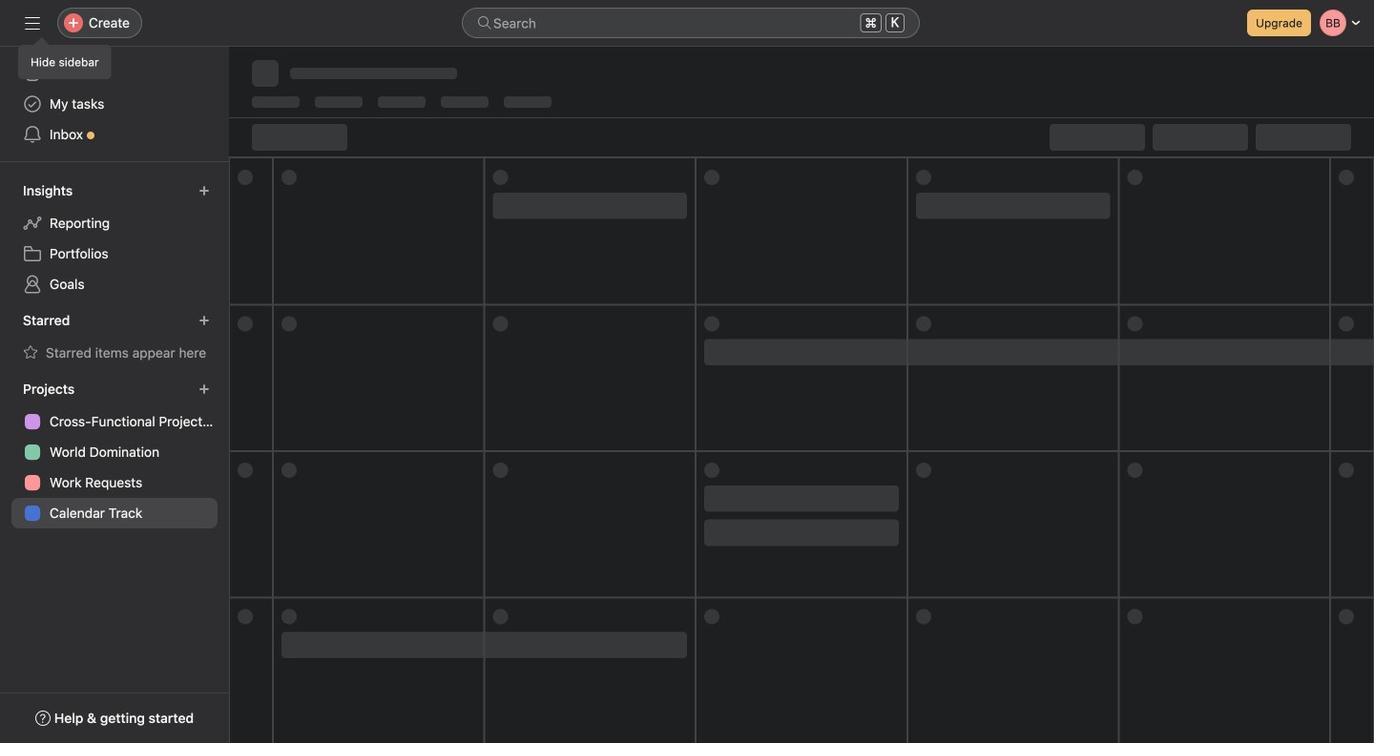 Task type: describe. For each thing, give the bounding box(es) containing it.
new project or portfolio image
[[199, 384, 210, 395]]

projects element
[[0, 372, 229, 533]]

hide sidebar image
[[25, 15, 40, 31]]

Search tasks, projects, and more text field
[[462, 8, 920, 38]]



Task type: locate. For each thing, give the bounding box(es) containing it.
add items to starred image
[[199, 315, 210, 326]]

global element
[[0, 47, 229, 161]]

insights element
[[0, 174, 229, 304]]

new insights image
[[199, 185, 210, 197]]

starred element
[[0, 304, 229, 372]]

tooltip
[[19, 40, 110, 78]]

None field
[[462, 8, 920, 38]]



Task type: vqa. For each thing, say whether or not it's contained in the screenshot.
Completion date
no



